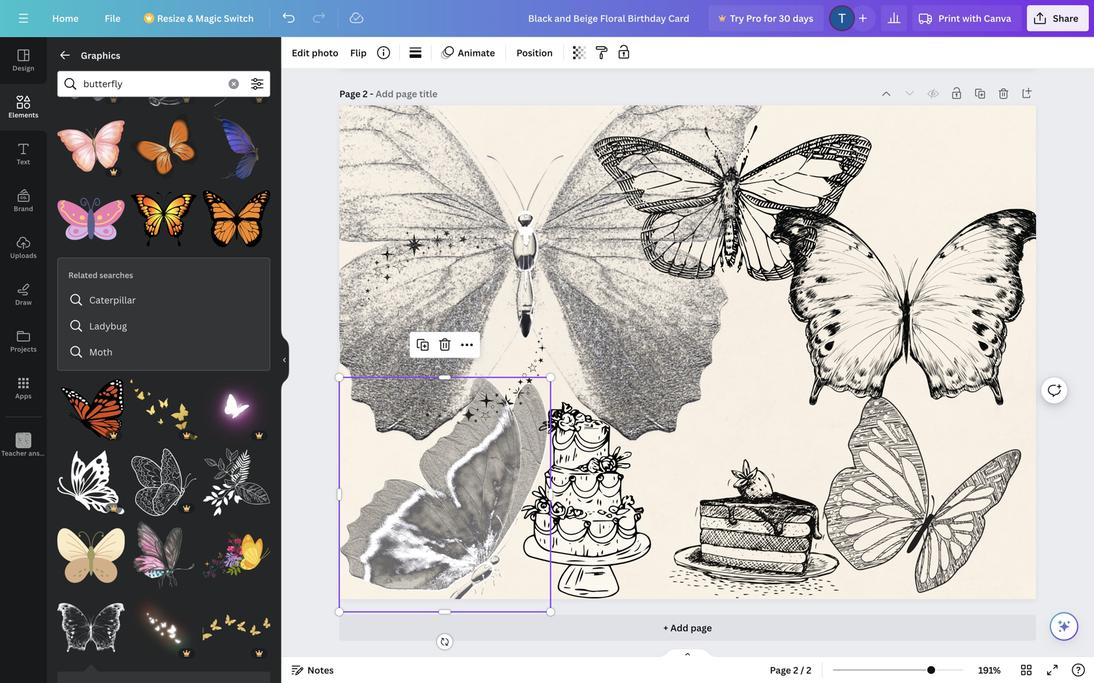 Task type: describe. For each thing, give the bounding box(es) containing it.
Design title text field
[[518, 5, 704, 31]]

projects button
[[0, 319, 47, 365]]

blur motion butterfly image
[[203, 377, 270, 444]]

pink watercolor butterfly image
[[57, 112, 125, 180]]

golden butterfly image
[[203, 595, 270, 662]]

brand button
[[0, 178, 47, 225]]

2 for /
[[794, 665, 799, 677]]

caterpillar button
[[63, 287, 264, 313]]

moth
[[89, 346, 113, 359]]

try pro for 30 days button
[[709, 5, 824, 31]]

yellow butterfly image
[[130, 377, 198, 444]]

uploads
[[10, 251, 37, 260]]

colorful organic butterfly image
[[57, 185, 125, 253]]

+
[[664, 622, 668, 635]]

page 2 / 2
[[770, 665, 812, 677]]

with
[[963, 12, 982, 24]]

print with canva
[[939, 12, 1012, 24]]

animate
[[458, 47, 495, 59]]

design
[[12, 64, 34, 73]]

answer
[[28, 449, 51, 458]]

file
[[105, 12, 121, 24]]

30
[[779, 12, 791, 24]]

;
[[23, 450, 24, 458]]

flip
[[350, 47, 367, 59]]

hide image
[[281, 329, 289, 392]]

191% button
[[969, 661, 1011, 681]]

apps
[[15, 392, 32, 401]]

add
[[671, 622, 689, 635]]

&
[[187, 12, 193, 24]]

for
[[764, 12, 777, 24]]

Page title text field
[[376, 87, 439, 100]]

illustration of a butterfly image
[[130, 112, 198, 180]]

resize & magic switch
[[157, 12, 254, 24]]

related searches
[[68, 270, 133, 281]]

uploads button
[[0, 225, 47, 272]]

elements button
[[0, 84, 47, 131]]

switch
[[224, 12, 254, 24]]

try
[[730, 12, 744, 24]]

related searches list
[[63, 287, 264, 365]]

show pages image
[[657, 649, 719, 659]]

position
[[517, 47, 553, 59]]

searches
[[99, 270, 133, 281]]

try pro for 30 days
[[730, 12, 814, 24]]

draw
[[15, 298, 32, 307]]

edit photo
[[292, 47, 339, 59]]

-
[[370, 88, 374, 100]]

print
[[939, 12, 960, 24]]

draw button
[[0, 272, 47, 319]]

butterfly watercolor insect hand painted image
[[130, 522, 198, 590]]

keys
[[53, 449, 68, 458]]

illustration of butterfly image
[[203, 185, 270, 253]]

brand
[[14, 205, 33, 213]]



Task type: locate. For each thing, give the bounding box(es) containing it.
0 horizontal spatial page
[[339, 88, 361, 100]]

2 horizontal spatial 2
[[807, 665, 812, 677]]

/
[[801, 665, 804, 677]]

page inside button
[[770, 665, 791, 677]]

page
[[339, 88, 361, 100], [770, 665, 791, 677]]

page
[[691, 622, 712, 635]]

edit
[[292, 47, 310, 59]]

teacher
[[1, 449, 27, 458]]

Search graphics search field
[[83, 72, 221, 96]]

vector image image
[[130, 185, 198, 253]]

butterfly admiral image
[[57, 377, 125, 444]]

teacher answer keys
[[1, 449, 68, 458]]

magic
[[196, 12, 222, 24]]

2 for -
[[363, 88, 368, 100]]

2
[[363, 88, 368, 100], [794, 665, 799, 677], [807, 665, 812, 677]]

text
[[17, 158, 30, 166]]

page 2 / 2 button
[[765, 661, 817, 681]]

2 left /
[[794, 665, 799, 677]]

1 vertical spatial page
[[770, 665, 791, 677]]

days
[[793, 12, 814, 24]]

ladybug
[[89, 320, 127, 333]]

2 right /
[[807, 665, 812, 677]]

edit photo button
[[287, 42, 344, 63]]

print with canva button
[[913, 5, 1022, 31]]

ladybug button
[[63, 313, 264, 339]]

flip button
[[345, 42, 372, 63]]

canva assistant image
[[1057, 620, 1072, 635]]

share button
[[1027, 5, 1089, 31]]

caterpillar
[[89, 294, 136, 306]]

elements
[[8, 111, 39, 120]]

file button
[[94, 5, 131, 31]]

apps button
[[0, 365, 47, 412]]

watercolor illustration of the blue butterfly image
[[57, 40, 125, 107]]

main menu bar
[[0, 0, 1094, 37]]

1 horizontal spatial page
[[770, 665, 791, 677]]

resize
[[157, 12, 185, 24]]

design button
[[0, 37, 47, 84]]

page left /
[[770, 665, 791, 677]]

cottegecore butterfly nature elements image
[[57, 522, 125, 590]]

group
[[57, 40, 125, 107], [130, 40, 198, 107], [203, 40, 270, 107], [57, 105, 125, 180], [130, 105, 198, 180], [203, 105, 270, 180], [57, 177, 125, 253], [130, 177, 198, 253], [203, 177, 270, 253], [57, 369, 125, 444], [130, 369, 198, 444], [203, 369, 270, 444], [57, 441, 125, 517], [130, 441, 198, 517], [203, 441, 270, 517], [57, 514, 125, 590], [130, 514, 198, 590], [203, 522, 270, 590], [130, 595, 198, 662], [203, 595, 270, 662]]

photo
[[312, 47, 339, 59]]

pro
[[746, 12, 762, 24]]

0 vertical spatial page
[[339, 88, 361, 100]]

shimmering butterflies image
[[130, 595, 198, 662]]

+ add page
[[664, 622, 712, 635]]

notes
[[307, 665, 334, 677]]

share
[[1053, 12, 1079, 24]]

page 2 -
[[339, 88, 376, 100]]

related
[[68, 270, 98, 281]]

resize & magic switch button
[[136, 5, 264, 31]]

0 horizontal spatial 2
[[363, 88, 368, 100]]

+ add page button
[[339, 616, 1036, 642]]

graphics
[[81, 49, 120, 62]]

side panel tab list
[[0, 37, 68, 470]]

1 horizontal spatial 2
[[794, 665, 799, 677]]

home
[[52, 12, 79, 24]]

canva
[[984, 12, 1012, 24]]

page for page 2 -
[[339, 88, 361, 100]]

text button
[[0, 131, 47, 178]]

moth button
[[63, 339, 264, 365]]

animate button
[[437, 42, 500, 63]]

page for page 2 / 2
[[770, 665, 791, 677]]

home link
[[42, 5, 89, 31]]

decorative butterfly and flowers image
[[203, 522, 270, 590]]

projects
[[10, 345, 37, 354]]

notes button
[[287, 661, 339, 681]]

2 left -
[[363, 88, 368, 100]]

page left -
[[339, 88, 361, 100]]

3d blue butterfly image
[[203, 112, 270, 180]]

191%
[[979, 665, 1001, 677]]

position button
[[511, 42, 558, 63]]



Task type: vqa. For each thing, say whether or not it's contained in the screenshot.
-
yes



